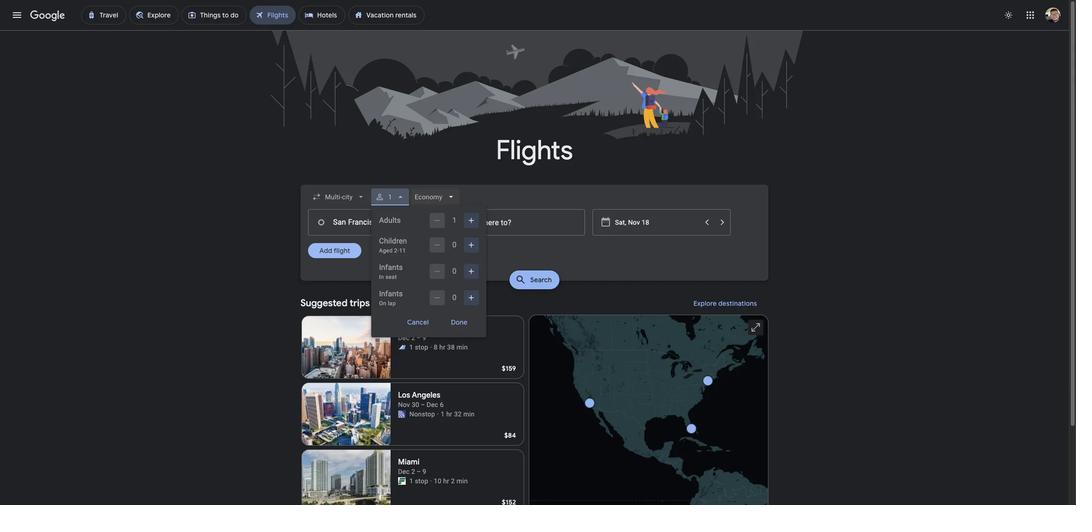 Task type: vqa. For each thing, say whether or not it's contained in the screenshot.
11
yes



Task type: locate. For each thing, give the bounding box(es) containing it.
2 vertical spatial 0
[[453, 294, 457, 303]]

min right 38
[[457, 344, 468, 352]]

1 dec from the top
[[398, 335, 410, 342]]

min for los angeles
[[464, 411, 475, 419]]

dec up frontier image
[[398, 469, 410, 476]]

done
[[451, 319, 468, 327]]

1 vertical spatial min
[[464, 411, 475, 419]]

Where to? text field
[[449, 210, 585, 236]]

3 0 from the top
[[453, 294, 457, 303]]

1 vertical spatial 1 stop
[[410, 478, 428, 486]]

0 vertical spatial 1 stop
[[410, 344, 428, 352]]

search button
[[510, 271, 560, 290]]

2 stop from the top
[[415, 478, 428, 486]]

main menu image
[[11, 9, 23, 21]]

dec
[[398, 335, 410, 342], [398, 469, 410, 476]]

0 vertical spatial hr
[[440, 344, 446, 352]]

2 – 9
[[412, 335, 426, 342], [412, 469, 426, 476]]

 image inside suggested trips from san francisco region
[[437, 410, 439, 420]]

2 – 9 down miami
[[412, 469, 426, 476]]

0
[[453, 241, 457, 250], [453, 267, 457, 276], [453, 294, 457, 303]]

2 – 9 inside 'miami dec 2 – 9'
[[412, 469, 426, 476]]

stop left 10
[[415, 478, 428, 486]]

1 0 from the top
[[453, 241, 457, 250]]

1 button
[[372, 186, 409, 209]]

infants up lap
[[379, 290, 403, 299]]

min for new york
[[457, 344, 468, 352]]

new
[[398, 324, 414, 334]]

2 – 9 down york
[[412, 335, 426, 342]]

30 – dec
[[412, 402, 438, 409]]

stop for dec
[[415, 478, 428, 486]]

0 vertical spatial infants
[[379, 263, 403, 272]]

min right 2
[[457, 478, 468, 486]]

stop
[[415, 344, 428, 352], [415, 478, 428, 486]]

2 0 from the top
[[453, 267, 457, 276]]

infants up seat in the left bottom of the page
[[379, 263, 403, 272]]

1 vertical spatial 0
[[453, 267, 457, 276]]

2
[[451, 478, 455, 486]]

hr left 2
[[443, 478, 449, 486]]

 image
[[430, 343, 432, 353], [430, 477, 432, 487]]

hr left 32
[[446, 411, 453, 419]]

 image left 10
[[430, 477, 432, 487]]

1 vertical spatial stop
[[415, 478, 428, 486]]

0 vertical spatial  image
[[430, 343, 432, 353]]

los
[[398, 391, 411, 401]]

0 vertical spatial stop
[[415, 344, 428, 352]]

 image
[[437, 410, 439, 420]]

hr
[[440, 344, 446, 352], [446, 411, 453, 419], [443, 478, 449, 486]]

1 vertical spatial  image
[[430, 477, 432, 487]]

min
[[457, 344, 468, 352], [464, 411, 475, 419], [457, 478, 468, 486]]

1 inside popup button
[[389, 194, 392, 201]]

 image left 8
[[430, 343, 432, 353]]

6
[[440, 402, 444, 409]]

dec inside new york dec 2 – 9
[[398, 335, 410, 342]]

1
[[389, 194, 392, 201], [453, 216, 457, 225], [410, 344, 413, 352], [441, 411, 445, 419], [410, 478, 413, 486]]

nonstop
[[410, 411, 435, 419]]

0 vertical spatial dec
[[398, 335, 410, 342]]

0 vertical spatial 2 – 9
[[412, 335, 426, 342]]

hr for miami
[[443, 478, 449, 486]]

2 2 – 9 from the top
[[412, 469, 426, 476]]

min right 32
[[464, 411, 475, 419]]

francisco
[[413, 298, 456, 310]]

1 vertical spatial dec
[[398, 469, 410, 476]]

infants
[[379, 263, 403, 272], [379, 290, 403, 299]]

destinations
[[719, 300, 758, 308]]

1 1 stop from the top
[[410, 344, 428, 352]]

1 stop down 'miami dec 2 – 9' on the left of page
[[410, 478, 428, 486]]

$84
[[505, 432, 516, 440]]

152 US dollars text field
[[502, 499, 516, 506]]

suggested trips from san francisco region
[[301, 293, 769, 506]]

change appearance image
[[998, 4, 1020, 26]]

infants in seat
[[379, 263, 403, 281]]

hr right 8
[[440, 344, 446, 352]]

32
[[454, 411, 462, 419]]

Flight search field
[[293, 185, 776, 338]]

1 infants from the top
[[379, 263, 403, 272]]

0 vertical spatial 0
[[453, 241, 457, 250]]

10 hr 2 min
[[434, 478, 468, 486]]

0 vertical spatial min
[[457, 344, 468, 352]]

nov
[[398, 402, 410, 409]]

1  image from the top
[[430, 343, 432, 353]]

1 vertical spatial infants
[[379, 290, 403, 299]]

done button
[[440, 315, 479, 330]]

None field
[[308, 189, 370, 206], [411, 189, 460, 206], [308, 189, 370, 206], [411, 189, 460, 206]]

2 infants from the top
[[379, 290, 403, 299]]

1 vertical spatial 2 – 9
[[412, 469, 426, 476]]

add flight
[[320, 247, 350, 255]]

miami dec 2 – 9
[[398, 458, 426, 476]]

2 vertical spatial hr
[[443, 478, 449, 486]]

2 vertical spatial min
[[457, 478, 468, 486]]

angeles
[[412, 391, 441, 401]]

1 stop down new york dec 2 – 9
[[410, 344, 428, 352]]

1 stop from the top
[[415, 344, 428, 352]]

$159
[[502, 365, 516, 373]]

2  image from the top
[[430, 477, 432, 487]]

search
[[531, 276, 552, 285]]

8 hr 38 min
[[434, 344, 468, 352]]

2 1 stop from the top
[[410, 478, 428, 486]]

1 2 – 9 from the top
[[412, 335, 426, 342]]

1 stop
[[410, 344, 428, 352], [410, 478, 428, 486]]

1 stop for dec
[[410, 478, 428, 486]]

1 hr 32 min
[[441, 411, 475, 419]]

new york dec 2 – 9
[[398, 324, 431, 342]]

dec up the frontier and spirit icon
[[398, 335, 410, 342]]

2 dec from the top
[[398, 469, 410, 476]]

stop left 8
[[415, 344, 428, 352]]

84 US dollars text field
[[505, 432, 516, 440]]

1 vertical spatial hr
[[446, 411, 453, 419]]

lap
[[388, 301, 396, 307]]

10
[[434, 478, 442, 486]]

explore
[[694, 300, 717, 308]]



Task type: describe. For each thing, give the bounding box(es) containing it.
8
[[434, 344, 438, 352]]

on
[[379, 301, 387, 307]]

2 – 9 inside new york dec 2 – 9
[[412, 335, 426, 342]]

infants on lap
[[379, 290, 403, 307]]

suggested trips from san francisco
[[301, 298, 456, 310]]

38
[[447, 344, 455, 352]]

children aged 2-11
[[379, 237, 407, 254]]

frontier and spirit image
[[398, 344, 406, 352]]

in
[[379, 274, 384, 281]]

0 for infants in seat
[[453, 267, 457, 276]]

dec inside 'miami dec 2 – 9'
[[398, 469, 410, 476]]

11
[[399, 248, 406, 254]]

number of passengers dialog
[[372, 206, 487, 338]]

add
[[320, 247, 332, 255]]

from
[[372, 298, 393, 310]]

infants for infants on lap
[[379, 290, 403, 299]]

hr for new york
[[440, 344, 446, 352]]

seat
[[386, 274, 397, 281]]

min for miami
[[457, 478, 468, 486]]

cancel
[[407, 319, 429, 327]]

159 US dollars text field
[[502, 365, 516, 373]]

aged
[[379, 248, 393, 254]]

hr for los angeles
[[446, 411, 453, 419]]

frontier image
[[398, 478, 406, 486]]

add flight button
[[308, 244, 362, 259]]

suggested
[[301, 298, 348, 310]]

adults
[[379, 216, 401, 225]]

0 for infants on lap
[[453, 294, 457, 303]]

1 inside number of passengers dialog
[[453, 216, 457, 225]]

flight
[[334, 247, 350, 255]]

los angeles nov 30 – dec 6
[[398, 391, 444, 409]]

0 for children aged 2-11
[[453, 241, 457, 250]]

stop for york
[[415, 344, 428, 352]]

flights
[[496, 134, 573, 168]]

 image for new york
[[430, 343, 432, 353]]

united image
[[398, 411, 406, 419]]

york
[[416, 324, 431, 334]]

san
[[395, 298, 411, 310]]

explore destinations
[[694, 300, 758, 308]]

cancel button
[[396, 315, 440, 330]]

trips
[[350, 298, 370, 310]]

 image for miami
[[430, 477, 432, 487]]

Departure text field
[[615, 210, 699, 236]]

miami
[[398, 458, 420, 468]]

explore destinations button
[[683, 293, 769, 315]]

infants for infants in seat
[[379, 263, 403, 272]]

1 stop for york
[[410, 344, 428, 352]]

2-
[[394, 248, 399, 254]]

children
[[379, 237, 407, 246]]



